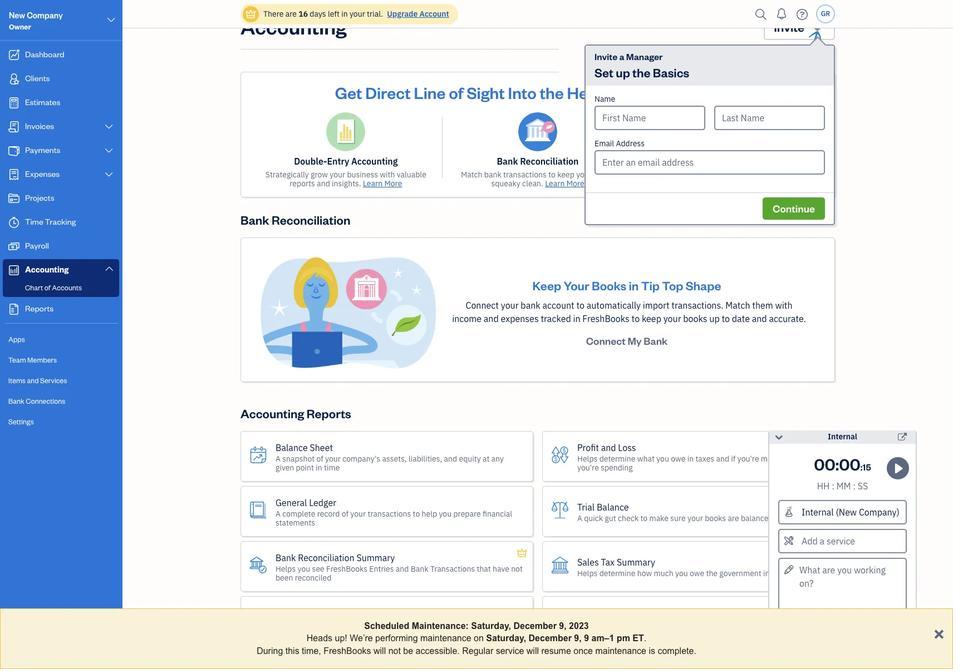 Task type: locate. For each thing, give the bounding box(es) containing it.
chevron large down image inside payments link
[[104, 146, 114, 155]]

chevron large down image down invoices link
[[104, 146, 114, 155]]

1 horizontal spatial transactions
[[503, 170, 547, 180]]

0 horizontal spatial bank
[[484, 170, 502, 180]]

keep
[[557, 170, 574, 180], [642, 313, 661, 325]]

search image
[[752, 6, 770, 23]]

0 vertical spatial owe
[[671, 454, 686, 464]]

connect inside button
[[586, 335, 626, 347]]

2 vertical spatial chevron large down image
[[104, 170, 114, 179]]

your down the double-entry accounting
[[330, 170, 345, 180]]

up
[[616, 65, 630, 80], [709, 313, 720, 325]]

a inside 'trial balance a quick gut check to make sure your books are balanced'
[[577, 514, 582, 524]]

1 horizontal spatial are
[[728, 514, 739, 524]]

your up account
[[564, 278, 589, 293]]

.
[[644, 634, 647, 644]]

What are you working on? text field
[[778, 558, 907, 614]]

accounts inside main "element"
[[52, 283, 82, 292]]

entry for journal
[[610, 608, 631, 619]]

1 horizontal spatial business
[[448, 624, 479, 634]]

with inside connect your bank account to automatically import transactions. match them with income and expenses tracked in freshbooks to keep your books up to date and accurate.
[[775, 300, 793, 311]]

reports link
[[3, 298, 119, 321]]

in left time at the bottom
[[316, 463, 322, 473]]

0 vertical spatial determine
[[599, 454, 636, 464]]

1 more from the left
[[384, 179, 402, 189]]

summary for sales tax summary
[[617, 557, 655, 568]]

1 vertical spatial accounts
[[681, 179, 714, 189]]

bank inside button
[[644, 335, 668, 347]]

0 vertical spatial business
[[347, 170, 378, 180]]

freshbooks inside scheduled maintenance: saturday, december 9, 2023 heads up! we're performing maintenance on saturday, december 9, 9 am–1 pm et . during this time, freshbooks will not be accessible. regular service will resume once maintenance is complete.
[[324, 647, 371, 656]]

1 horizontal spatial you're
[[738, 454, 759, 464]]

in left taxes
[[687, 454, 694, 464]]

entry up all on the bottom
[[610, 608, 631, 619]]

helps inside 'profit and loss helps determine what you owe in taxes and if you're making more than you're spending'
[[577, 454, 598, 464]]

profit and loss helps determine what you owe in taxes and if you're making more than you're spending
[[577, 442, 824, 473]]

cash up heads
[[319, 624, 336, 634]]

0 vertical spatial chevron large down image
[[104, 122, 114, 131]]

0 horizontal spatial chart
[[25, 283, 43, 292]]

in right "left"
[[341, 9, 348, 19]]

9, left 9
[[574, 634, 582, 644]]

1 vertical spatial invite
[[595, 51, 618, 62]]

2 learn more from the left
[[545, 179, 584, 189]]

your down sheet
[[325, 454, 341, 464]]

1 horizontal spatial will
[[527, 647, 539, 656]]

connect for your
[[466, 300, 499, 311]]

not inside bank reconciliation summary helps you see freshbooks entries and bank transactions that have not been reconciled
[[511, 564, 523, 574]]

client image
[[7, 73, 21, 85]]

of down 'accounting' link
[[44, 283, 51, 292]]

1 vertical spatial owe
[[690, 569, 704, 579]]

connect inside connect your bank account to automatically import transactions. match them with income and expenses tracked in freshbooks to keep your books up to date and accurate.
[[466, 300, 499, 311]]

0 horizontal spatial summary
[[357, 553, 395, 564]]

0 horizontal spatial cash
[[276, 612, 295, 623]]

determine inside 'profit and loss helps determine what you owe in taxes and if you're making more than you're spending'
[[599, 454, 636, 464]]

0 horizontal spatial keep
[[557, 170, 574, 180]]

0 horizontal spatial connect
[[466, 300, 499, 311]]

account
[[420, 9, 449, 19]]

00 left 15
[[839, 454, 861, 475]]

2 determine from the top
[[599, 569, 636, 579]]

1 horizontal spatial cash
[[319, 624, 336, 634]]

sight
[[467, 82, 505, 103]]

1 vertical spatial entry
[[610, 608, 631, 619]]

and down them
[[752, 313, 767, 325]]

squeaky
[[491, 179, 520, 189]]

1 horizontal spatial learn more
[[545, 179, 584, 189]]

1 will from the left
[[374, 647, 386, 656]]

1 chevron large down image from the top
[[104, 122, 114, 131]]

are left 16
[[285, 9, 297, 19]]

in right tracked
[[573, 313, 580, 325]]

learn for reconciliation
[[545, 179, 565, 189]]

0 vertical spatial freshbooks
[[583, 313, 630, 325]]

books inside connect your bank account to automatically import transactions. match them with income and expenses tracked in freshbooks to keep your books up to date and accurate.
[[683, 313, 707, 325]]

summary down general ledger a complete record of your transactions to help you prepare financial statements
[[357, 553, 395, 564]]

2 chevron large down image from the top
[[104, 146, 114, 155]]

helps down profit
[[577, 454, 598, 464]]

1 horizontal spatial up
[[709, 313, 720, 325]]

bank reconciliation
[[497, 156, 579, 167], [241, 212, 350, 228]]

et
[[633, 634, 644, 644]]

chart of accounts link
[[5, 281, 117, 295]]

books left pm
[[595, 628, 616, 638]]

determine inside sales tax summary helps determine how much you owe the government in sales taxes
[[599, 569, 636, 579]]

in up we're
[[365, 624, 371, 634]]

0 horizontal spatial balance
[[276, 442, 308, 454]]

given
[[276, 463, 294, 473]]

will down performing
[[374, 647, 386, 656]]

chevron large down image for payments
[[104, 146, 114, 155]]

2 learn from the left
[[545, 179, 565, 189]]

transactions
[[503, 170, 547, 180], [368, 509, 411, 519]]

not down performing
[[388, 647, 401, 656]]

0 vertical spatial accounts
[[769, 156, 808, 167]]

general
[[276, 498, 307, 509]]

accounts down "enter an email address" 'text box'
[[681, 179, 714, 189]]

transactions left help
[[368, 509, 411, 519]]

0 vertical spatial saturday,
[[471, 622, 511, 631]]

saturday, up "on"
[[471, 622, 511, 631]]

set
[[595, 65, 614, 80]]

estimate image
[[7, 97, 21, 109]]

crown image
[[245, 8, 257, 20]]

1 vertical spatial freshbooks
[[326, 564, 367, 574]]

reports
[[290, 179, 315, 189]]

0 horizontal spatial up
[[616, 65, 630, 80]]

double-
[[294, 156, 327, 167]]

0 horizontal spatial entry
[[327, 156, 349, 167]]

1 horizontal spatial accounts
[[681, 179, 714, 189]]

of inside general ledger a complete record of your transactions to help you prepare financial statements
[[342, 509, 349, 519]]

and inside the journal entry helps you see all the manual journal entries and adjustments made to your books
[[734, 619, 747, 629]]

saturday,
[[471, 622, 511, 631], [486, 634, 526, 644]]

project image
[[7, 193, 21, 204]]

0 horizontal spatial not
[[388, 647, 401, 656]]

keep down import
[[642, 313, 661, 325]]

chart down 'accounting' link
[[25, 283, 43, 292]]

payroll
[[25, 241, 49, 251]]

notifications image
[[773, 3, 791, 25]]

your
[[637, 82, 671, 103], [564, 278, 589, 293]]

: up ss
[[861, 462, 863, 473]]

1 vertical spatial 9,
[[574, 634, 582, 644]]

date
[[732, 313, 750, 325]]

1 learn more from the left
[[363, 179, 402, 189]]

timer image
[[7, 217, 21, 228]]

determine for loss
[[599, 454, 636, 464]]

1 vertical spatial are
[[728, 514, 739, 524]]

0 vertical spatial sales
[[577, 557, 599, 568]]

3 chevron large down image from the top
[[104, 170, 114, 179]]

see right been
[[312, 564, 324, 574]]

business down the double-entry accounting
[[347, 170, 378, 180]]

dashboard image
[[7, 50, 21, 61]]

1 vertical spatial match
[[726, 300, 750, 311]]

entries left adjustments on the bottom
[[707, 619, 732, 629]]

of up heads
[[310, 624, 317, 634]]

not right have
[[511, 564, 523, 574]]

1 horizontal spatial bank reconciliation
[[497, 156, 579, 167]]

1 horizontal spatial maintenance
[[595, 647, 646, 656]]

in right accounts
[[792, 170, 798, 180]]

bank inside main "element"
[[8, 397, 24, 406]]

of inside chart of accounts link
[[44, 283, 51, 292]]

1 horizontal spatial sales
[[772, 569, 790, 579]]

0 vertical spatial crown image
[[818, 492, 830, 506]]

the
[[633, 65, 651, 80], [540, 82, 564, 103], [800, 170, 811, 180], [706, 569, 718, 579], [638, 619, 650, 629]]

your inside general ledger a complete record of your transactions to help you prepare financial statements
[[350, 509, 366, 519]]

00 : 00 : 15
[[814, 454, 871, 475]]

journal right manual
[[679, 619, 705, 629]]

accounting inside main "element"
[[25, 264, 69, 275]]

a inside general ledger a complete record of your transactions to help you prepare financial statements
[[276, 509, 281, 519]]

First Name text field
[[595, 106, 705, 130]]

time,
[[302, 647, 321, 656]]

: right than at the bottom right of page
[[836, 454, 839, 475]]

you inside bank reconciliation summary helps you see freshbooks entries and bank transactions that have not been reconciled
[[298, 564, 310, 574]]

books right the sure
[[705, 514, 726, 524]]

1 horizontal spatial owe
[[690, 569, 704, 579]]

1 vertical spatial connect
[[586, 335, 626, 347]]

invoices
[[25, 121, 54, 131]]

entries inside the journal entry helps you see all the manual journal entries and adjustments made to your books
[[707, 619, 732, 629]]

accounting reports
[[241, 406, 351, 422]]

more right insights.
[[384, 179, 402, 189]]

16
[[299, 9, 308, 19]]

reports up sheet
[[307, 406, 351, 422]]

connect left my
[[586, 335, 626, 347]]

bank left clean.
[[484, 170, 502, 180]]

crown image
[[818, 492, 830, 506], [516, 547, 528, 561], [818, 602, 830, 616]]

1 horizontal spatial keep
[[642, 313, 661, 325]]

reports down chart of accounts
[[25, 303, 54, 314]]

2 vertical spatial accounts
[[52, 283, 82, 292]]

that
[[477, 564, 491, 574]]

up inside connect your bank account to automatically import transactions. match them with income and expenses tracked in freshbooks to keep your books up to date and accurate.
[[709, 313, 720, 325]]

helps inside bank reconciliation summary helps you see freshbooks entries and bank transactions that have not been reconciled
[[276, 564, 296, 574]]

owe left taxes
[[671, 454, 686, 464]]

0 horizontal spatial will
[[374, 647, 386, 656]]

your inside "balance sheet a snapshot of your company's assets, liabilities, and equity at any given point in time"
[[325, 454, 341, 464]]

match left squeaky
[[461, 170, 482, 180]]

Last Name text field
[[714, 106, 825, 130]]

health
[[567, 82, 616, 103]]

1 horizontal spatial connect
[[586, 335, 626, 347]]

balance up gut
[[597, 502, 629, 513]]

more right clean.
[[567, 179, 584, 189]]

chevron large down image for invoices
[[104, 122, 114, 131]]

payments
[[25, 145, 60, 155]]

double-entry accounting
[[294, 156, 398, 167]]

1 horizontal spatial your
[[637, 82, 671, 103]]

to inside 'trial balance a quick gut check to make sure your books are balanced'
[[640, 514, 648, 524]]

record
[[317, 509, 340, 519]]

0 horizontal spatial sales
[[577, 557, 599, 568]]

2 horizontal spatial with
[[775, 300, 793, 311]]

2 more from the left
[[567, 179, 584, 189]]

learn more for bank reconciliation
[[545, 179, 584, 189]]

2 vertical spatial crown image
[[818, 602, 830, 616]]

check
[[618, 514, 639, 524]]

learn for entry
[[363, 179, 383, 189]]

the inside the journal entry helps you see all the manual journal entries and adjustments made to your books
[[638, 619, 650, 629]]

summary inside sales tax summary helps determine how much you owe the government in sales taxes
[[617, 557, 655, 568]]

see left all on the bottom
[[614, 619, 626, 629]]

helps up 9
[[577, 619, 598, 629]]

books inside 'trial balance a quick gut check to make sure your books are balanced'
[[705, 514, 726, 524]]

reconciliation up match bank transactions to keep your books squeaky clean.
[[520, 156, 579, 167]]

to right made
[[816, 619, 824, 629]]

and inside cash flow overview of cash coming in and going out of your business
[[373, 624, 386, 634]]

invite inside invite a manager set up the basics
[[595, 51, 618, 62]]

items and services link
[[3, 371, 119, 391]]

crown image for bank reconciliation summary
[[516, 547, 528, 561]]

and right income
[[484, 313, 499, 325]]

team members link
[[3, 351, 119, 370]]

1 horizontal spatial entry
[[610, 608, 631, 619]]

the inside sales tax summary helps determine how much you owe the government in sales taxes
[[706, 569, 718, 579]]

double-entry accounting image
[[326, 112, 365, 151]]

transactions.
[[672, 300, 724, 311]]

a for general ledger
[[276, 509, 281, 519]]

bank
[[497, 156, 518, 167], [241, 212, 269, 228], [644, 335, 668, 347], [8, 397, 24, 406], [276, 553, 296, 564], [411, 564, 429, 574]]

am–1
[[592, 634, 614, 644]]

0 horizontal spatial see
[[312, 564, 324, 574]]

chevron large down image
[[106, 13, 116, 27], [104, 264, 114, 273]]

1 vertical spatial bank
[[521, 300, 540, 311]]

1 horizontal spatial balance
[[597, 502, 629, 513]]

are
[[285, 9, 297, 19], [728, 514, 739, 524]]

you inside sales tax summary helps determine how much you owe the government in sales taxes
[[675, 569, 688, 579]]

you right been
[[298, 564, 310, 574]]

accessible.
[[416, 647, 460, 656]]

entry inside the journal entry helps you see all the manual journal entries and adjustments made to your books
[[610, 608, 631, 619]]

we're
[[350, 634, 373, 644]]

match inside match bank transactions to keep your books squeaky clean.
[[461, 170, 482, 180]]

journal right create
[[673, 170, 700, 180]]

1 vertical spatial transactions
[[368, 509, 411, 519]]

1 horizontal spatial learn
[[545, 179, 565, 189]]

the right all on the bottom
[[638, 619, 650, 629]]

1 vertical spatial not
[[388, 647, 401, 656]]

the right into
[[540, 82, 564, 103]]

a down trial
[[577, 514, 582, 524]]

entries down journal entries and chart of accounts image
[[685, 156, 715, 167]]

payments link
[[3, 140, 119, 163]]

1 horizontal spatial 00
[[839, 454, 861, 475]]

to left the make
[[640, 514, 648, 524]]

0 horizontal spatial maintenance
[[420, 634, 471, 644]]

your right clean.
[[576, 170, 592, 180]]

not
[[511, 564, 523, 574], [388, 647, 401, 656]]

chevron large down image
[[104, 122, 114, 131], [104, 146, 114, 155], [104, 170, 114, 179]]

go to help image
[[793, 6, 811, 23]]

entry up strategically grow your business with valuable reports and insights. at the top of page
[[327, 156, 349, 167]]

Enter an email address text field
[[595, 150, 825, 175]]

0 vertical spatial keep
[[557, 170, 574, 180]]

1 vertical spatial balance
[[597, 502, 629, 513]]

of inside "balance sheet a snapshot of your company's assets, liabilities, and equity at any given point in time"
[[316, 454, 323, 464]]

0 vertical spatial 9,
[[559, 622, 567, 631]]

equity
[[459, 454, 481, 464]]

your up expenses
[[501, 300, 519, 311]]

payment image
[[7, 145, 21, 156]]

and left adjustments on the bottom
[[734, 619, 747, 629]]

tax
[[601, 557, 615, 568]]

0 horizontal spatial learn more
[[363, 179, 402, 189]]

2 will from the left
[[527, 647, 539, 656]]

to inside general ledger a complete record of your transactions to help you prepare financial statements
[[413, 509, 420, 519]]

entry
[[327, 156, 349, 167], [610, 608, 631, 619]]

reports
[[25, 303, 54, 314], [307, 406, 351, 422]]

of right record
[[342, 509, 349, 519]]

on
[[474, 634, 484, 644]]

1 vertical spatial chart
[[652, 179, 671, 189]]

reports inside main "element"
[[25, 303, 54, 314]]

will
[[374, 647, 386, 656], [527, 647, 539, 656]]

your up "accessible."
[[431, 624, 447, 634]]

0 vertical spatial bank
[[484, 170, 502, 180]]

with left valuable
[[380, 170, 395, 180]]

helps inside sales tax summary helps determine how much you owe the government in sales taxes
[[577, 569, 598, 579]]

time tracking
[[25, 217, 76, 227]]

1 vertical spatial chevron large down image
[[104, 264, 114, 273]]

a inside "balance sheet a snapshot of your company's assets, liabilities, and equity at any given point in time"
[[276, 454, 281, 464]]

your right record
[[350, 509, 366, 519]]

are left the 'balanced'
[[728, 514, 739, 524]]

a for balance sheet
[[276, 454, 281, 464]]

cash flow overview of cash coming in and going out of your business
[[276, 612, 479, 634]]

money image
[[7, 241, 21, 252]]

ss
[[858, 481, 868, 492]]

of
[[449, 82, 463, 103], [619, 82, 634, 103], [759, 156, 767, 167], [672, 179, 679, 189], [44, 283, 51, 292], [316, 454, 323, 464], [342, 509, 349, 519], [310, 624, 317, 634], [422, 624, 429, 634]]

0 horizontal spatial transactions
[[368, 509, 411, 519]]

freshbooks
[[583, 313, 630, 325], [326, 564, 367, 574], [324, 647, 371, 656]]

1 horizontal spatial bank
[[521, 300, 540, 311]]

invite button
[[764, 13, 835, 40]]

summary inside bank reconciliation summary helps you see freshbooks entries and bank transactions that have not been reconciled
[[357, 553, 395, 564]]

learn
[[363, 179, 383, 189], [545, 179, 565, 189]]

0 horizontal spatial are
[[285, 9, 297, 19]]

0 horizontal spatial business
[[347, 170, 378, 180]]

entries
[[685, 156, 715, 167], [701, 170, 726, 180], [369, 564, 394, 574], [707, 619, 732, 629]]

more for bank reconciliation
[[567, 179, 584, 189]]

and right items
[[27, 376, 39, 385]]

coming
[[338, 624, 363, 634]]

to inside match bank transactions to keep your books squeaky clean.
[[549, 170, 556, 180]]

collapse timer details image
[[774, 431, 784, 444]]

accounts down 'accounting' link
[[52, 283, 82, 292]]

× button
[[934, 623, 944, 643]]

in inside sales tax summary helps determine how much you owe the government in sales taxes
[[763, 569, 770, 579]]

0 horizontal spatial your
[[564, 278, 589, 293]]

0 horizontal spatial match
[[461, 170, 482, 180]]

00 up hh in the right bottom of the page
[[814, 454, 836, 475]]

time tracking link
[[3, 212, 119, 234]]

1 vertical spatial crown image
[[516, 547, 528, 561]]

1 determine from the top
[[599, 454, 636, 464]]

keep
[[533, 278, 561, 293]]

1 horizontal spatial reports
[[307, 406, 351, 422]]

books down transactions.
[[683, 313, 707, 325]]

books
[[592, 278, 626, 293]]

chevron large down image down estimates link
[[104, 122, 114, 131]]

0 horizontal spatial invite
[[595, 51, 618, 62]]

financial
[[483, 509, 512, 519]]

more
[[384, 179, 402, 189], [567, 179, 584, 189]]

2 vertical spatial freshbooks
[[324, 647, 371, 656]]

0 horizontal spatial more
[[384, 179, 402, 189]]

owe inside sales tax summary helps determine how much you owe the government in sales taxes
[[690, 569, 704, 579]]

0 vertical spatial connect
[[466, 300, 499, 311]]

reconciliation up the reconciled on the left bottom
[[298, 553, 354, 564]]

2 00 from the left
[[839, 454, 861, 475]]

of right out
[[422, 624, 429, 634]]

balanced
[[741, 514, 773, 524]]

and inside main "element"
[[27, 376, 39, 385]]

up down a
[[616, 65, 630, 80]]

cash up overview
[[276, 612, 295, 623]]

with down "enter an email address" 'text box'
[[715, 179, 731, 189]]

main element
[[0, 0, 150, 670]]

bank reconciliation image
[[518, 112, 557, 151]]

and inside "balance sheet a snapshot of your company's assets, liabilities, and equity at any given point in time"
[[444, 454, 457, 464]]

have
[[493, 564, 509, 574]]

transactions inside general ledger a complete record of your transactions to help you prepare financial statements
[[368, 509, 411, 519]]

invite inside invite dropdown button
[[774, 19, 805, 35]]

profit
[[577, 442, 599, 454]]

up down transactions.
[[709, 313, 720, 325]]

match up 'date'
[[726, 300, 750, 311]]

transactions inside match bank transactions to keep your books squeaky clean.
[[503, 170, 547, 180]]

invite left a
[[595, 51, 618, 62]]

journal up create
[[652, 156, 683, 167]]

manual
[[652, 619, 677, 629]]

0 horizontal spatial reports
[[25, 303, 54, 314]]

you inside general ledger a complete record of your transactions to help you prepare financial statements
[[439, 509, 452, 519]]

1 horizontal spatial see
[[614, 619, 626, 629]]

0 horizontal spatial accounts
[[52, 283, 82, 292]]

in inside connect your bank account to automatically import transactions. match them with income and expenses tracked in freshbooks to keep your books up to date and accurate.
[[573, 313, 580, 325]]

out
[[409, 624, 421, 634]]

invite left the chevrondown icon
[[774, 19, 805, 35]]

2 vertical spatial chart
[[25, 283, 43, 292]]

books down email
[[594, 170, 615, 180]]

keep right clean.
[[557, 170, 574, 180]]

balance up snapshot at the left bottom
[[276, 442, 308, 454]]

keep inside match bank transactions to keep your books squeaky clean.
[[557, 170, 574, 180]]

0 vertical spatial not
[[511, 564, 523, 574]]

chart up edit
[[734, 156, 757, 167]]

you're right the if
[[738, 454, 759, 464]]

and right reports
[[317, 179, 330, 189]]

reconciliation
[[520, 156, 579, 167], [272, 212, 350, 228], [298, 553, 354, 564]]

the down manager
[[633, 65, 651, 80]]

address
[[616, 139, 645, 149]]

0 vertical spatial match
[[461, 170, 482, 180]]

expense image
[[7, 169, 21, 180]]

1 vertical spatial keep
[[642, 313, 661, 325]]

close image
[[815, 80, 827, 92]]

0 vertical spatial invite
[[774, 19, 805, 35]]

1 learn from the left
[[363, 179, 383, 189]]

1 vertical spatial your
[[564, 278, 589, 293]]

in right government at the bottom right of page
[[763, 569, 770, 579]]

0 vertical spatial cash
[[276, 612, 295, 623]]

a left snapshot at the left bottom
[[276, 454, 281, 464]]

bank right my
[[644, 335, 668, 347]]

in inside cash flow overview of cash coming in and going out of your business
[[365, 624, 371, 634]]

00
[[814, 454, 836, 475], [839, 454, 861, 475]]

upgrade account link
[[385, 9, 449, 19]]

gut
[[605, 514, 616, 524]]

1 vertical spatial see
[[614, 619, 626, 629]]



Task type: describe. For each thing, give the bounding box(es) containing it.
helps for bank reconciliation summary
[[276, 564, 296, 574]]

to left 'date'
[[722, 313, 730, 325]]

1 vertical spatial reconciliation
[[272, 212, 350, 228]]

get
[[335, 82, 362, 103]]

0 vertical spatial maintenance
[[420, 634, 471, 644]]

your inside cash flow overview of cash coming in and going out of your business
[[431, 624, 447, 634]]

: left ss
[[853, 481, 856, 492]]

taxes
[[792, 569, 812, 579]]

point
[[296, 463, 314, 473]]

and left edit
[[728, 170, 741, 180]]

1 vertical spatial sales
[[772, 569, 790, 579]]

0 horizontal spatial you're
[[577, 463, 599, 473]]

summary for bank reconciliation summary
[[357, 553, 395, 564]]

there are 16 days left in your trial. upgrade account
[[263, 9, 449, 19]]

Add a service text field
[[779, 531, 906, 553]]

0 vertical spatial bank reconciliation
[[497, 156, 579, 167]]

them
[[752, 300, 773, 311]]

time
[[25, 217, 43, 227]]

bank inside match bank transactions to keep your books squeaky clean.
[[484, 170, 502, 180]]

invite for invite
[[774, 19, 805, 35]]

new
[[9, 10, 25, 21]]

much
[[654, 569, 674, 579]]

once
[[574, 647, 593, 656]]

balance inside "balance sheet a snapshot of your company's assets, liabilities, and equity at any given point in time"
[[276, 442, 308, 454]]

connect my bank
[[586, 335, 668, 347]]

chevron large down image inside 'accounting' link
[[104, 264, 114, 273]]

balance inside 'trial balance a quick gut check to make sure your books are balanced'
[[597, 502, 629, 513]]

chevrondown image
[[810, 19, 825, 35]]

the inside "journal entries and chart of accounts create journal entries and edit accounts in the chart of accounts with"
[[800, 170, 811, 180]]

of up accounts
[[759, 156, 767, 167]]

performing
[[375, 634, 418, 644]]

entries left edit
[[701, 170, 726, 180]]

crown image for trial balance
[[818, 492, 830, 506]]

0 horizontal spatial 9,
[[559, 622, 567, 631]]

account
[[543, 300, 574, 311]]

left
[[328, 9, 340, 19]]

keep your books in tip top shape
[[533, 278, 721, 293]]

upgrade
[[387, 9, 418, 19]]

accurate.
[[769, 313, 806, 325]]

and inside strategically grow your business with valuable reports and insights.
[[317, 179, 330, 189]]

reconciliation inside bank reconciliation summary helps you see freshbooks entries and bank transactions that have not been reconciled
[[298, 553, 354, 564]]

journal entries and chart of accounts create journal entries and edit accounts in the chart of accounts with
[[648, 156, 811, 189]]

and left loss
[[601, 442, 616, 454]]

the inside invite a manager set up the basics
[[633, 65, 651, 80]]

time
[[324, 463, 340, 473]]

prepare
[[453, 509, 481, 519]]

chevron large down image for expenses
[[104, 170, 114, 179]]

of right line
[[449, 82, 463, 103]]

invoice image
[[7, 121, 21, 133]]

settings link
[[3, 413, 119, 432]]

bank up squeaky
[[497, 156, 518, 167]]

connect for my
[[586, 335, 626, 347]]

a
[[619, 51, 624, 62]]

of right create
[[672, 179, 679, 189]]

your inside the journal entry helps you see all the manual journal entries and adjustments made to your books
[[577, 628, 593, 638]]

helps for sales tax summary
[[577, 569, 598, 579]]

team
[[8, 356, 26, 365]]

1 vertical spatial bank reconciliation
[[241, 212, 350, 228]]

tracked
[[541, 313, 571, 325]]

bank down strategically
[[241, 212, 269, 228]]

are inside 'trial balance a quick gut check to make sure your books are balanced'
[[728, 514, 739, 524]]

chart image
[[7, 265, 21, 276]]

bank left transactions
[[411, 564, 429, 574]]

up inside invite a manager set up the basics
[[616, 65, 630, 80]]

your left trial.
[[350, 9, 365, 19]]

: right hh in the right bottom of the page
[[832, 481, 834, 492]]

see inside bank reconciliation summary helps you see freshbooks entries and bank transactions that have not been reconciled
[[312, 564, 324, 574]]

income
[[452, 313, 482, 325]]

journal up 2023
[[577, 608, 607, 619]]

connect your bank account to begin matching your bank transactions image
[[259, 256, 437, 370]]

than
[[809, 454, 824, 464]]

tracking
[[45, 217, 76, 227]]

resume timer image
[[891, 462, 906, 476]]

books inside the journal entry helps you see all the manual journal entries and adjustments made to your books
[[595, 628, 616, 638]]

any
[[491, 454, 504, 464]]

going
[[388, 624, 407, 634]]

team members
[[8, 356, 57, 365]]

2023
[[569, 622, 589, 631]]

helps for profit and loss
[[577, 454, 598, 464]]

: inside 00 : 00 : 15
[[861, 462, 863, 473]]

create
[[648, 170, 671, 180]]

match inside connect your bank account to automatically import transactions. match them with income and expenses tracked in freshbooks to keep your books up to date and accurate.
[[726, 300, 750, 311]]

books inside match bank transactions to keep your books squeaky clean.
[[594, 170, 615, 180]]

a for trial balance
[[577, 514, 582, 524]]

freshbooks inside connect your bank account to automatically import transactions. match them with income and expenses tracked in freshbooks to keep your books up to date and accurate.
[[583, 313, 630, 325]]

1 vertical spatial december
[[529, 634, 572, 644]]

bank inside connect your bank account to automatically import transactions. match them with income and expenses tracked in freshbooks to keep your books up to date and accurate.
[[521, 300, 540, 311]]

0 vertical spatial december
[[514, 622, 557, 631]]

business inside cash flow overview of cash coming in and going out of your business
[[448, 624, 479, 634]]

adjustments
[[749, 619, 793, 629]]

bank up been
[[276, 553, 296, 564]]

learn more for double-entry accounting
[[363, 179, 402, 189]]

dashboard link
[[3, 44, 119, 67]]

your inside 'trial balance a quick gut check to make sure your books are balanced'
[[688, 514, 703, 524]]

1 vertical spatial maintenance
[[595, 647, 646, 656]]

1 horizontal spatial 9,
[[574, 634, 582, 644]]

manager
[[626, 51, 663, 62]]

hh
[[817, 481, 830, 492]]

all
[[628, 619, 636, 629]]

company's
[[343, 454, 380, 464]]

be
[[403, 647, 413, 656]]

strategically
[[265, 170, 309, 180]]

and inside bank reconciliation summary helps you see freshbooks entries and bank transactions that have not been reconciled
[[396, 564, 409, 574]]

entries inside bank reconciliation summary helps you see freshbooks entries and bank transactions that have not been reconciled
[[369, 564, 394, 574]]

direct
[[365, 82, 411, 103]]

trial balance a quick gut check to make sure your books are balanced
[[577, 502, 773, 524]]

0 vertical spatial your
[[637, 82, 671, 103]]

grow
[[311, 170, 328, 180]]

in inside "balance sheet a snapshot of your company's assets, liabilities, and equity at any given point in time"
[[316, 463, 322, 473]]

hh : mm : ss
[[817, 481, 868, 492]]

there
[[263, 9, 284, 19]]

settings
[[8, 418, 34, 426]]

your inside match bank transactions to keep your books squeaky clean.
[[576, 170, 592, 180]]

journal entries and chart of accounts image
[[710, 112, 749, 151]]

freshbooks inside bank reconciliation summary helps you see freshbooks entries and bank transactions that have not been reconciled
[[326, 564, 367, 574]]

in inside "journal entries and chart of accounts create journal entries and edit accounts in the chart of accounts with"
[[792, 170, 798, 180]]

government
[[720, 569, 761, 579]]

× dialog
[[0, 609, 953, 670]]

match bank transactions to keep your books squeaky clean.
[[461, 170, 615, 189]]

1 vertical spatial cash
[[319, 624, 336, 634]]

journal entry helps you see all the manual journal entries and adjustments made to your books
[[577, 608, 824, 638]]

1 00 from the left
[[814, 454, 836, 475]]

see inside the journal entry helps you see all the manual journal entries and adjustments made to your books
[[614, 619, 626, 629]]

business inside strategically grow your business with valuable reports and insights.
[[347, 170, 378, 180]]

help
[[422, 509, 437, 519]]

Add a client or project text field
[[779, 502, 906, 524]]

1 horizontal spatial chart
[[652, 179, 671, 189]]

clean.
[[522, 179, 543, 189]]

with inside "journal entries and chart of accounts create journal entries and edit accounts in the chart of accounts with"
[[715, 179, 731, 189]]

service
[[496, 647, 524, 656]]

email address
[[595, 139, 645, 149]]

entry for double-
[[327, 156, 349, 167]]

more for double-entry accounting
[[384, 179, 402, 189]]

during
[[257, 647, 283, 656]]

not inside scheduled maintenance: saturday, december 9, 2023 heads up! we're performing maintenance on saturday, december 9, 9 am–1 pm et . during this time, freshbooks will not be accessible. regular service will resume once maintenance is complete.
[[388, 647, 401, 656]]

your inside strategically grow your business with valuable reports and insights.
[[330, 170, 345, 180]]

connect my bank button
[[576, 330, 678, 352]]

flow
[[297, 612, 317, 623]]

your down import
[[663, 313, 681, 325]]

open in new window image
[[898, 431, 907, 444]]

crown image for journal entry
[[818, 602, 830, 616]]

expenses link
[[3, 164, 119, 187]]

invoices link
[[3, 116, 119, 139]]

and down journal entries and chart of accounts image
[[717, 156, 732, 167]]

in inside 'profit and loss helps determine what you owe in taxes and if you're making more than you're spending'
[[687, 454, 694, 464]]

transactions
[[430, 564, 475, 574]]

owner
[[9, 22, 31, 31]]

items
[[8, 376, 26, 385]]

1 vertical spatial saturday,
[[486, 634, 526, 644]]

bank connections
[[8, 397, 65, 406]]

you inside 'profit and loss helps determine what you owe in taxes and if you're making more than you're spending'
[[657, 454, 669, 464]]

general ledger a complete record of your transactions to help you prepare financial statements
[[276, 498, 512, 528]]

to right account
[[576, 300, 585, 311]]

projects link
[[3, 188, 119, 210]]

to up my
[[632, 313, 640, 325]]

of right name
[[619, 82, 634, 103]]

business
[[675, 82, 741, 103]]

2 horizontal spatial chart
[[734, 156, 757, 167]]

ledger
[[309, 498, 336, 509]]

sales tax summary helps determine how much you owe the government in sales taxes
[[577, 557, 812, 579]]

resume
[[541, 647, 571, 656]]

owe inside 'profit and loss helps determine what you owe in taxes and if you're making more than you're spending'
[[671, 454, 686, 464]]

with inside strategically grow your business with valuable reports and insights.
[[380, 170, 395, 180]]

liabilities,
[[409, 454, 442, 464]]

determine for summary
[[599, 569, 636, 579]]

my
[[628, 335, 642, 347]]

reconciled
[[295, 573, 331, 583]]

new company owner
[[9, 10, 63, 31]]

trial.
[[367, 9, 383, 19]]

connect your bank account to automatically import transactions. match them with income and expenses tracked in freshbooks to keep your books up to date and accurate.
[[452, 300, 806, 325]]

report image
[[7, 304, 21, 315]]

0 vertical spatial reconciliation
[[520, 156, 579, 167]]

taxes
[[696, 454, 714, 464]]

invite for invite a manager set up the basics
[[595, 51, 618, 62]]

apps
[[8, 335, 25, 344]]

0 vertical spatial chevron large down image
[[106, 13, 116, 27]]

payroll link
[[3, 236, 119, 258]]

clients
[[25, 73, 50, 84]]

to inside the journal entry helps you see all the manual journal entries and adjustments made to your books
[[816, 619, 824, 629]]

helps inside the journal entry helps you see all the manual journal entries and adjustments made to your books
[[577, 619, 598, 629]]

1 vertical spatial reports
[[307, 406, 351, 422]]

email
[[595, 139, 614, 149]]

keep inside connect your bank account to automatically import transactions. match them with income and expenses tracked in freshbooks to keep your books up to date and accurate.
[[642, 313, 661, 325]]

in left tip
[[629, 278, 639, 293]]

days
[[310, 9, 326, 19]]

you inside the journal entry helps you see all the manual journal entries and adjustments made to your books
[[599, 619, 612, 629]]

chart inside main "element"
[[25, 283, 43, 292]]

sheet
[[310, 442, 333, 454]]

pm
[[617, 634, 630, 644]]

and left the if
[[716, 454, 729, 464]]



Task type: vqa. For each thing, say whether or not it's contained in the screenshot.
Fundbox We are a financial platform dedicated to transforming the way small businesses optimize cash flow.
no



